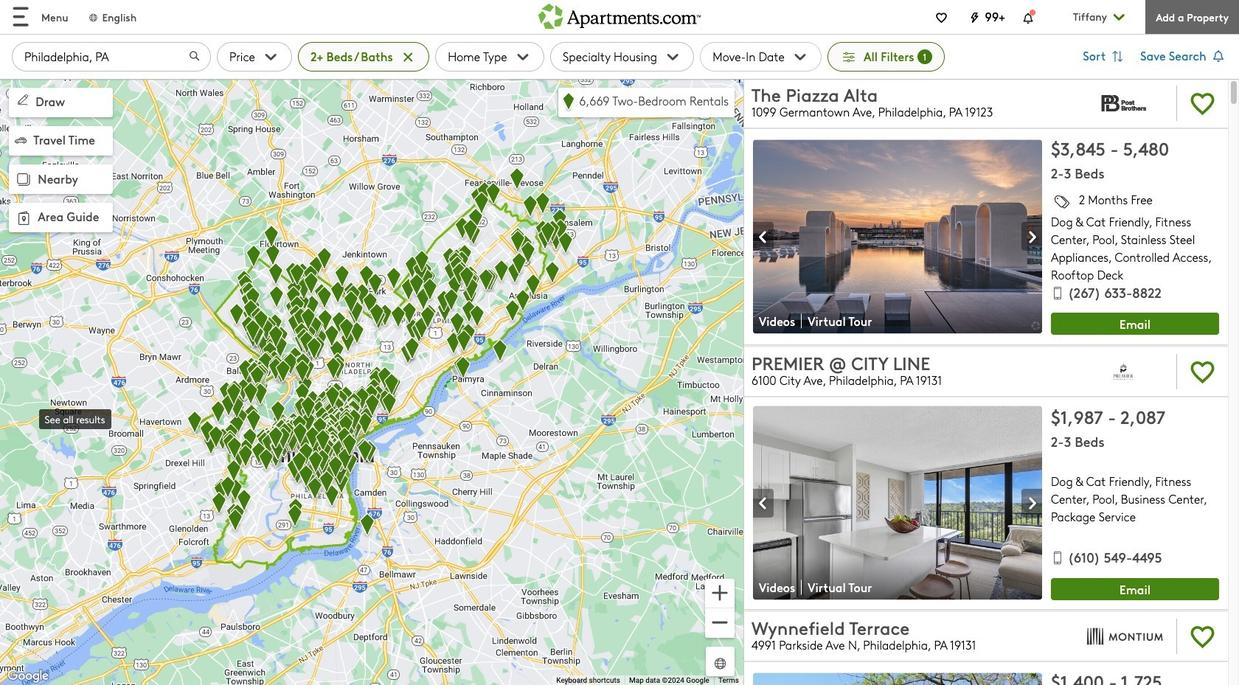 Task type: describe. For each thing, give the bounding box(es) containing it.
primary photo - wynnefield terrace image
[[753, 673, 1042, 685]]

map region
[[0, 79, 743, 685]]

2 vertical spatial margin image
[[13, 208, 34, 229]]

Location or Point of Interest text field
[[12, 42, 211, 72]]

post brothers image
[[1082, 82, 1168, 124]]

margin image
[[13, 169, 34, 190]]

building photo - the piazza alta image
[[753, 139, 1042, 334]]



Task type: locate. For each thing, give the bounding box(es) containing it.
apartments.com logo image
[[538, 0, 701, 28]]

google image
[[4, 667, 52, 685]]

1 vertical spatial margin image
[[15, 134, 27, 146]]

0 vertical spatial margin image
[[15, 91, 31, 108]]

satellite view image
[[712, 655, 729, 672]]

margin image
[[15, 91, 31, 108], [15, 134, 27, 146], [13, 208, 34, 229]]

placard image image
[[753, 223, 774, 252], [1022, 223, 1042, 252], [753, 490, 774, 518], [1022, 490, 1042, 518]]

building photo - premier @ city line image
[[753, 406, 1042, 600]]



Task type: vqa. For each thing, say whether or not it's contained in the screenshot.
the left the fees not specified
no



